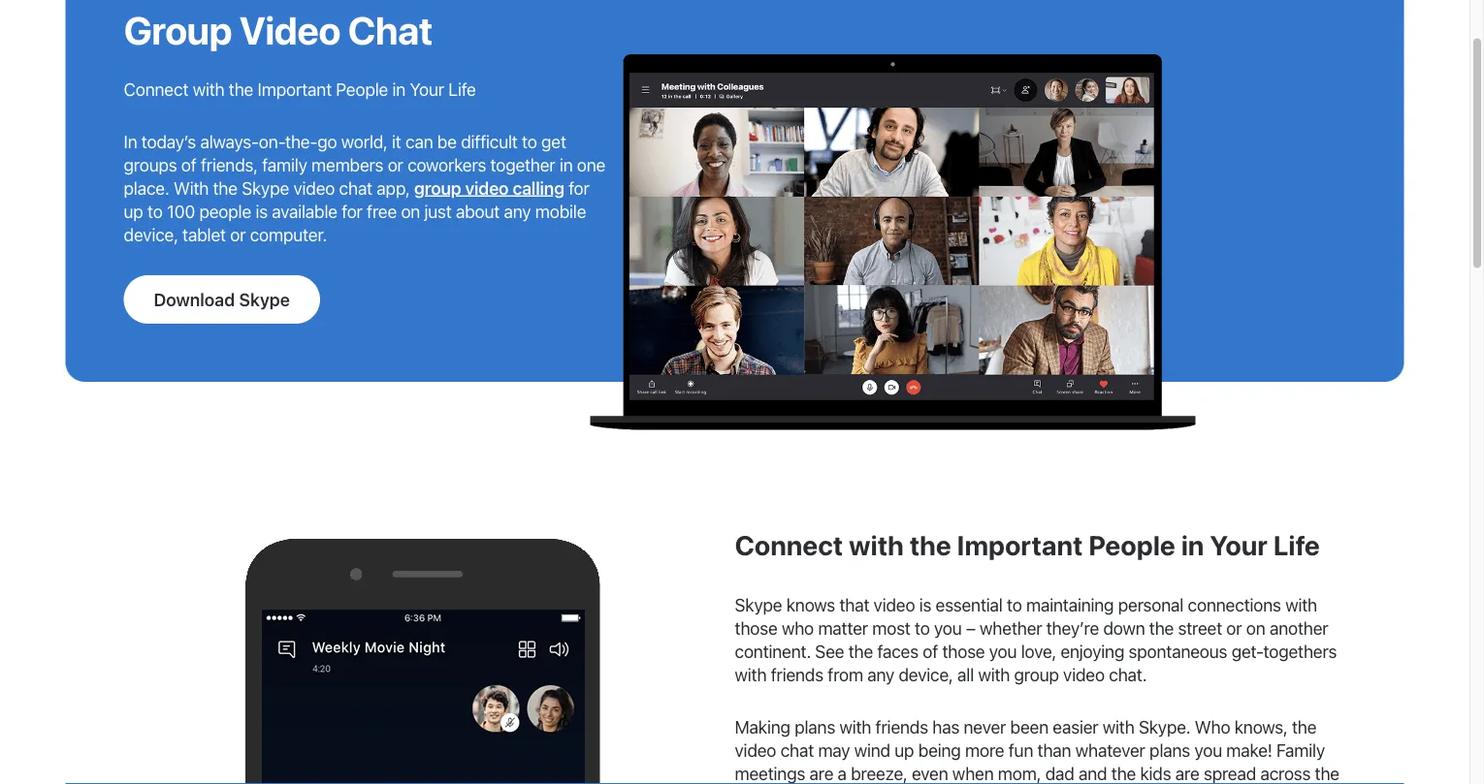 Task type: describe. For each thing, give the bounding box(es) containing it.
calling
[[513, 178, 564, 198]]

maintaining
[[1026, 595, 1114, 615]]

100
[[167, 201, 195, 222]]

to inside for up to 100 people is available for free on just about any mobile device, tablet or computer.
[[147, 201, 163, 222]]

another
[[1270, 618, 1329, 639]]

0 vertical spatial life
[[448, 79, 476, 99]]

is inside the skype knows that video is essential to maintaining personal connections with those who matter most to you – whether they're down the street or on another continent. see the faces of those you love, enjoying spontaneous get-togethers with friends from any device, all with group video chat.
[[919, 595, 931, 615]]

kids
[[1140, 763, 1171, 784]]

for up to 100 people is available for free on just about any mobile device, tablet or computer.
[[124, 178, 589, 245]]

the up essential
[[910, 530, 951, 562]]

has
[[932, 717, 960, 738]]

with up wind
[[840, 717, 871, 738]]

whatever
[[1076, 740, 1145, 761]]

skype inside 'link'
[[239, 289, 290, 310]]

enjoying
[[1061, 641, 1124, 662]]

group video chat
[[124, 7, 432, 53]]

1 horizontal spatial you
[[989, 641, 1017, 662]]

never
[[964, 717, 1006, 738]]

meetings
[[735, 763, 805, 784]]

mobile
[[535, 201, 586, 222]]

group video chat on laptop image
[[590, 54, 1196, 431]]

wind
[[854, 740, 890, 761]]

the up always-
[[229, 79, 253, 99]]

or inside for up to 100 people is available for free on just about any mobile device, tablet or computer.
[[230, 224, 246, 245]]

the-
[[285, 131, 317, 152]]

1 are from the left
[[810, 763, 834, 784]]

or inside in today's always-on-the-go world, it can be difficult to get groups of friends, family members or coworkers together in one place. with the skype video chat app,
[[388, 154, 403, 175]]

more
[[965, 740, 1004, 761]]

video inside making plans with friends has never been easier with skype. who knows, the video chat may wind up being more fun than whatever plans you make! family meetings are a breeze, even when mom, dad and the kids are spread across t
[[735, 740, 776, 761]]

tablet
[[182, 224, 226, 245]]

skype inside the skype knows that video is essential to maintaining personal connections with those who matter most to you – whether they're down the street or on another continent. see the faces of those you love, enjoying spontaneous get-togethers with friends from any device, all with group video chat.
[[735, 595, 782, 615]]

people
[[199, 201, 251, 222]]

faces
[[877, 641, 919, 662]]

the down whatever
[[1111, 763, 1136, 784]]

that
[[839, 595, 869, 615]]

0 horizontal spatial your
[[410, 79, 444, 99]]

be
[[437, 131, 457, 152]]

with up always-
[[193, 79, 225, 99]]

0 horizontal spatial plans
[[795, 717, 835, 738]]

chat inside in today's always-on-the-go world, it can be difficult to get groups of friends, family members or coworkers together in one place. with the skype video chat app,
[[339, 178, 372, 198]]

skype inside in today's always-on-the-go world, it can be difficult to get groups of friends, family members or coworkers together in one place. with the skype video chat app,
[[242, 178, 289, 198]]

up inside for up to 100 people is available for free on just about any mobile device, tablet or computer.
[[124, 201, 143, 222]]

down
[[1103, 618, 1145, 639]]

device, inside for up to 100 people is available for free on just about any mobile device, tablet or computer.
[[124, 224, 178, 245]]

easier
[[1053, 717, 1099, 738]]

whether
[[980, 618, 1042, 639]]

of inside in today's always-on-the-go world, it can be difficult to get groups of friends, family members or coworkers together in one place. with the skype video chat app,
[[181, 154, 197, 175]]

any inside for up to 100 people is available for free on just about any mobile device, tablet or computer.
[[504, 201, 531, 222]]

coworkers
[[408, 154, 486, 175]]

being
[[918, 740, 961, 761]]

0 horizontal spatial for
[[342, 201, 363, 222]]

video up most
[[874, 595, 915, 615]]

it
[[392, 131, 401, 152]]

fun
[[1009, 740, 1033, 761]]

go
[[317, 131, 337, 152]]

across
[[1261, 763, 1311, 784]]

0 vertical spatial people
[[336, 79, 388, 99]]

and
[[1079, 763, 1107, 784]]

make!
[[1226, 740, 1272, 761]]

with down continent.
[[735, 664, 767, 685]]

breeze,
[[851, 763, 908, 784]]

group video calling link
[[414, 178, 564, 198]]

chat
[[348, 7, 432, 53]]

love,
[[1021, 641, 1056, 662]]

members
[[311, 154, 383, 175]]

with up that at the right of the page
[[849, 530, 904, 562]]

download
[[154, 289, 235, 310]]

on-
[[259, 131, 285, 152]]

the inside in today's always-on-the-go world, it can be difficult to get groups of friends, family members or coworkers together in one place. with the skype video chat app,
[[213, 178, 238, 198]]

1 vertical spatial life
[[1274, 530, 1320, 562]]

street
[[1178, 618, 1222, 639]]

group calling on mobile device image
[[202, 528, 647, 785]]

the up from
[[849, 641, 873, 662]]

may
[[818, 740, 850, 761]]

chat inside making plans with friends has never been easier with skype. who knows, the video chat may wind up being more fun than whatever plans you make! family meetings are a breeze, even when mom, dad and the kids are spread across t
[[781, 740, 814, 761]]

on inside the skype knows that video is essential to maintaining personal connections with those who matter most to you – whether they're down the street or on another continent. see the faces of those you love, enjoying spontaneous get-togethers with friends from any device, all with group video chat.
[[1246, 618, 1266, 639]]

most
[[872, 618, 911, 639]]

0 vertical spatial you
[[934, 618, 962, 639]]

in today's always-on-the-go world, it can be difficult to get groups of friends, family members or coworkers together in one place. with the skype video chat app,
[[124, 131, 606, 198]]

free
[[367, 201, 397, 222]]

–
[[966, 618, 976, 639]]

personal
[[1118, 595, 1184, 615]]

matter
[[818, 618, 868, 639]]

making
[[735, 717, 790, 738]]

spontaneous
[[1129, 641, 1227, 662]]

connections
[[1188, 595, 1281, 615]]

family
[[262, 154, 307, 175]]

group video calling
[[414, 178, 564, 198]]

all
[[958, 664, 974, 685]]

skype knows that video is essential to maintaining personal connections with those who matter most to you – whether they're down the street or on another continent. see the faces of those you love, enjoying spontaneous get-togethers with friends from any device, all with group video chat.
[[735, 595, 1337, 685]]

a
[[838, 763, 847, 784]]

video up about
[[465, 178, 509, 198]]

world,
[[341, 131, 388, 152]]

download skype link
[[124, 275, 320, 324]]

mom,
[[998, 763, 1041, 784]]

group inside the skype knows that video is essential to maintaining personal connections with those who matter most to you – whether they're down the street or on another continent. see the faces of those you love, enjoying spontaneous get-togethers with friends from any device, all with group video chat.
[[1014, 664, 1059, 685]]

video down "enjoying"
[[1063, 664, 1105, 685]]

0 vertical spatial group
[[414, 178, 461, 198]]



Task type: locate. For each thing, give the bounding box(es) containing it.
0 vertical spatial your
[[410, 79, 444, 99]]

1 horizontal spatial for
[[569, 178, 589, 198]]

1 vertical spatial on
[[1246, 618, 1266, 639]]

on left just at top
[[401, 201, 420, 222]]

2 horizontal spatial or
[[1227, 618, 1242, 639]]

or down the it on the top left of the page
[[388, 154, 403, 175]]

to up together
[[522, 131, 537, 152]]

chat.
[[1109, 664, 1147, 685]]

0 horizontal spatial of
[[181, 154, 197, 175]]

dad
[[1045, 763, 1074, 784]]

0 horizontal spatial connect with the important people in your life
[[124, 79, 476, 99]]

who
[[782, 618, 814, 639]]

0 vertical spatial those
[[735, 618, 778, 639]]

than
[[1038, 740, 1071, 761]]

connect up today's
[[124, 79, 188, 99]]

0 vertical spatial of
[[181, 154, 197, 175]]

0 vertical spatial friends
[[771, 664, 824, 685]]

knows,
[[1235, 717, 1288, 738]]

in up the it on the top left of the page
[[392, 79, 406, 99]]

those up all
[[942, 641, 985, 662]]

0 horizontal spatial any
[[504, 201, 531, 222]]

1 vertical spatial of
[[923, 641, 938, 662]]

1 horizontal spatial your
[[1210, 530, 1268, 562]]

been
[[1010, 717, 1049, 738]]

0 horizontal spatial chat
[[339, 178, 372, 198]]

you down whether
[[989, 641, 1017, 662]]

device, inside the skype knows that video is essential to maintaining personal connections with those who matter most to you – whether they're down the street or on another continent. see the faces of those you love, enjoying spontaneous get-togethers with friends from any device, all with group video chat.
[[899, 664, 953, 685]]

you
[[934, 618, 962, 639], [989, 641, 1017, 662], [1195, 740, 1222, 761]]

for
[[569, 178, 589, 198], [342, 201, 363, 222]]

those up continent.
[[735, 618, 778, 639]]

can
[[406, 131, 433, 152]]

on
[[401, 201, 420, 222], [1246, 618, 1266, 639]]

0 vertical spatial skype
[[242, 178, 289, 198]]

1 horizontal spatial important
[[957, 530, 1083, 562]]

1 horizontal spatial those
[[942, 641, 985, 662]]

life up "be"
[[448, 79, 476, 99]]

group
[[124, 7, 232, 53]]

2 are from the left
[[1176, 763, 1200, 784]]

see
[[815, 641, 844, 662]]

group
[[414, 178, 461, 198], [1014, 664, 1059, 685]]

video
[[239, 7, 340, 53]]

up inside making plans with friends has never been easier with skype. who knows, the video chat may wind up being more fun than whatever plans you make! family meetings are a breeze, even when mom, dad and the kids are spread across t
[[895, 740, 914, 761]]

2 vertical spatial skype
[[735, 595, 782, 615]]

video inside in today's always-on-the-go world, it can be difficult to get groups of friends, family members or coworkers together in one place. with the skype video chat app,
[[293, 178, 335, 198]]

download skype
[[154, 289, 290, 310]]

0 horizontal spatial friends
[[771, 664, 824, 685]]

friends up wind
[[876, 717, 928, 738]]

making plans with friends has never been easier with skype. who knows, the video chat may wind up being more fun than whatever plans you make! family meetings are a breeze, even when mom, dad and the kids are spread across t
[[735, 717, 1340, 785]]

1 horizontal spatial device,
[[899, 664, 953, 685]]

device, down faces
[[899, 664, 953, 685]]

plans
[[795, 717, 835, 738], [1150, 740, 1190, 761]]

chat
[[339, 178, 372, 198], [781, 740, 814, 761]]

any down faces
[[868, 664, 895, 685]]

0 horizontal spatial connect
[[124, 79, 188, 99]]

1 vertical spatial connect
[[735, 530, 843, 562]]

groups
[[124, 154, 177, 175]]

friends inside making plans with friends has never been easier with skype. who knows, the video chat may wind up being more fun than whatever plans you make! family meetings are a breeze, even when mom, dad and the kids are spread across t
[[876, 717, 928, 738]]

0 vertical spatial connect
[[124, 79, 188, 99]]

any inside the skype knows that video is essential to maintaining personal connections with those who matter most to you – whether they're down the street or on another continent. see the faces of those you love, enjoying spontaneous get-togethers with friends from any device, all with group video chat.
[[868, 664, 895, 685]]

on inside for up to 100 people is available for free on just about any mobile device, tablet or computer.
[[401, 201, 420, 222]]

to down place.
[[147, 201, 163, 222]]

1 vertical spatial chat
[[781, 740, 814, 761]]

1 vertical spatial people
[[1089, 530, 1176, 562]]

0 horizontal spatial those
[[735, 618, 778, 639]]

2 vertical spatial or
[[1227, 618, 1242, 639]]

1 vertical spatial group
[[1014, 664, 1059, 685]]

1 vertical spatial those
[[942, 641, 985, 662]]

1 vertical spatial up
[[895, 740, 914, 761]]

important up maintaining
[[957, 530, 1083, 562]]

1 horizontal spatial on
[[1246, 618, 1266, 639]]

0 vertical spatial important
[[258, 79, 332, 99]]

0 horizontal spatial life
[[448, 79, 476, 99]]

0 horizontal spatial group
[[414, 178, 461, 198]]

with up another at the bottom right of the page
[[1286, 595, 1317, 615]]

are
[[810, 763, 834, 784], [1176, 763, 1200, 784]]

the
[[229, 79, 253, 99], [213, 178, 238, 198], [910, 530, 951, 562], [1149, 618, 1174, 639], [849, 641, 873, 662], [1292, 717, 1317, 738], [1111, 763, 1136, 784]]

important up the-
[[258, 79, 332, 99]]

2 horizontal spatial in
[[1181, 530, 1204, 562]]

you left –
[[934, 618, 962, 639]]

of up with
[[181, 154, 197, 175]]

of inside the skype knows that video is essential to maintaining personal connections with those who matter most to you – whether they're down the street or on another continent. see the faces of those you love, enjoying spontaneous get-togethers with friends from any device, all with group video chat.
[[923, 641, 938, 662]]

0 vertical spatial or
[[388, 154, 403, 175]]

1 vertical spatial in
[[560, 154, 573, 175]]

the down personal
[[1149, 618, 1174, 639]]

your up can
[[410, 79, 444, 99]]

with
[[174, 178, 209, 198]]

togethers
[[1264, 641, 1337, 662]]

family
[[1277, 740, 1325, 761]]

friends down continent.
[[771, 664, 824, 685]]

skype.
[[1139, 717, 1191, 738]]

in up connections
[[1181, 530, 1204, 562]]

from
[[828, 664, 863, 685]]

spread
[[1204, 763, 1256, 784]]

1 vertical spatial any
[[868, 664, 895, 685]]

for left free
[[342, 201, 363, 222]]

1 horizontal spatial or
[[388, 154, 403, 175]]

0 vertical spatial chat
[[339, 178, 372, 198]]

1 horizontal spatial life
[[1274, 530, 1320, 562]]

the up people
[[213, 178, 238, 198]]

even
[[912, 763, 948, 784]]

0 vertical spatial device,
[[124, 224, 178, 245]]

0 horizontal spatial people
[[336, 79, 388, 99]]

0 vertical spatial on
[[401, 201, 420, 222]]

0 vertical spatial any
[[504, 201, 531, 222]]

in inside in today's always-on-the-go world, it can be difficult to get groups of friends, family members or coworkers together in one place. with the skype video chat app,
[[560, 154, 573, 175]]

to right most
[[915, 618, 930, 639]]

0 vertical spatial plans
[[795, 717, 835, 738]]

important
[[258, 79, 332, 99], [957, 530, 1083, 562]]

2 vertical spatial you
[[1195, 740, 1222, 761]]

skype up who
[[735, 595, 782, 615]]

is inside for up to 100 people is available for free on just about any mobile device, tablet or computer.
[[255, 201, 268, 222]]

of right faces
[[923, 641, 938, 662]]

chat up 'meetings'
[[781, 740, 814, 761]]

connect with the important people in your life up maintaining
[[735, 530, 1320, 562]]

0 horizontal spatial on
[[401, 201, 420, 222]]

they're
[[1046, 618, 1099, 639]]

the up family
[[1292, 717, 1317, 738]]

1 horizontal spatial connect
[[735, 530, 843, 562]]

skype down computer.
[[239, 289, 290, 310]]

1 horizontal spatial plans
[[1150, 740, 1190, 761]]

people up world,
[[336, 79, 388, 99]]

friends inside the skype knows that video is essential to maintaining personal connections with those who matter most to you – whether they're down the street or on another continent. see the faces of those you love, enjoying spontaneous get-togethers with friends from any device, all with group video chat.
[[771, 664, 824, 685]]

1 vertical spatial is
[[919, 595, 931, 615]]

device, down 100
[[124, 224, 178, 245]]

0 horizontal spatial is
[[255, 201, 268, 222]]

0 vertical spatial for
[[569, 178, 589, 198]]

or down connections
[[1227, 618, 1242, 639]]

video
[[293, 178, 335, 198], [465, 178, 509, 198], [874, 595, 915, 615], [1063, 664, 1105, 685], [735, 740, 776, 761]]

0 horizontal spatial you
[[934, 618, 962, 639]]

app,
[[377, 178, 410, 198]]

or inside the skype knows that video is essential to maintaining personal connections with those who matter most to you – whether they're down the street or on another continent. see the faces of those you love, enjoying spontaneous get-togethers with friends from any device, all with group video chat.
[[1227, 618, 1242, 639]]

device,
[[124, 224, 178, 245], [899, 664, 953, 685]]

1 horizontal spatial is
[[919, 595, 931, 615]]

connect
[[124, 79, 188, 99], [735, 530, 843, 562]]

2 horizontal spatial you
[[1195, 740, 1222, 761]]

1 vertical spatial device,
[[899, 664, 953, 685]]

when
[[952, 763, 994, 784]]

1 horizontal spatial group
[[1014, 664, 1059, 685]]

are left a
[[810, 763, 834, 784]]

connect up knows
[[735, 530, 843, 562]]

0 vertical spatial up
[[124, 201, 143, 222]]

friends,
[[201, 154, 258, 175]]

is up computer.
[[255, 201, 268, 222]]

people
[[336, 79, 388, 99], [1089, 530, 1176, 562]]

any down "calling"
[[504, 201, 531, 222]]

1 vertical spatial for
[[342, 201, 363, 222]]

0 horizontal spatial device,
[[124, 224, 178, 245]]

up down place.
[[124, 201, 143, 222]]

always-
[[200, 131, 259, 152]]

to up whether
[[1007, 595, 1022, 615]]

0 vertical spatial in
[[392, 79, 406, 99]]

friends
[[771, 664, 824, 685], [876, 717, 928, 738]]

up right wind
[[895, 740, 914, 761]]

video down making
[[735, 740, 776, 761]]

chat down members
[[339, 178, 372, 198]]

are right kids
[[1176, 763, 1200, 784]]

to inside in today's always-on-the-go world, it can be difficult to get groups of friends, family members or coworkers together in one place. with the skype video chat app,
[[522, 131, 537, 152]]

about
[[456, 201, 500, 222]]

those
[[735, 618, 778, 639], [942, 641, 985, 662]]

knows
[[786, 595, 835, 615]]

0 horizontal spatial important
[[258, 79, 332, 99]]

skype down family at the left
[[242, 178, 289, 198]]

plans down skype.
[[1150, 740, 1190, 761]]

get
[[541, 131, 566, 152]]

your up connections
[[1210, 530, 1268, 562]]

is left essential
[[919, 595, 931, 615]]

you down who
[[1195, 740, 1222, 761]]

who
[[1195, 717, 1230, 738]]

connect with the important people in your life up the-
[[124, 79, 476, 99]]

1 horizontal spatial friends
[[876, 717, 928, 738]]

1 vertical spatial or
[[230, 224, 246, 245]]

1 horizontal spatial up
[[895, 740, 914, 761]]

any
[[504, 201, 531, 222], [868, 664, 895, 685]]

available
[[272, 201, 337, 222]]

1 horizontal spatial any
[[868, 664, 895, 685]]

with right all
[[978, 664, 1010, 685]]

1 vertical spatial important
[[957, 530, 1083, 562]]

1 vertical spatial plans
[[1150, 740, 1190, 761]]

0 horizontal spatial or
[[230, 224, 246, 245]]

1 vertical spatial skype
[[239, 289, 290, 310]]

you inside making plans with friends has never been easier with skype. who knows, the video chat may wind up being more fun than whatever plans you make! family meetings are a breeze, even when mom, dad and the kids are spread across t
[[1195, 740, 1222, 761]]

video up available
[[293, 178, 335, 198]]

with
[[193, 79, 225, 99], [849, 530, 904, 562], [1286, 595, 1317, 615], [735, 664, 767, 685], [978, 664, 1010, 685], [840, 717, 871, 738], [1103, 717, 1135, 738]]

just
[[424, 201, 452, 222]]

one
[[577, 154, 606, 175]]

1 horizontal spatial in
[[560, 154, 573, 175]]

0 vertical spatial connect with the important people in your life
[[124, 79, 476, 99]]

1 horizontal spatial chat
[[781, 740, 814, 761]]

1 vertical spatial friends
[[876, 717, 928, 738]]

or down people
[[230, 224, 246, 245]]

life up another at the bottom right of the page
[[1274, 530, 1320, 562]]

1 horizontal spatial people
[[1089, 530, 1176, 562]]

get-
[[1232, 641, 1264, 662]]

in
[[124, 131, 137, 152]]

of
[[181, 154, 197, 175], [923, 641, 938, 662]]

difficult
[[461, 131, 518, 152]]

1 horizontal spatial are
[[1176, 763, 1200, 784]]

2 vertical spatial in
[[1181, 530, 1204, 562]]

group up just at top
[[414, 178, 461, 198]]

1 vertical spatial connect with the important people in your life
[[735, 530, 1320, 562]]

people up personal
[[1089, 530, 1176, 562]]

on up get-
[[1246, 618, 1266, 639]]

1 vertical spatial your
[[1210, 530, 1268, 562]]

for down the one
[[569, 178, 589, 198]]

place.
[[124, 178, 169, 198]]

1 horizontal spatial connect with the important people in your life
[[735, 530, 1320, 562]]

1 horizontal spatial of
[[923, 641, 938, 662]]

together
[[490, 154, 555, 175]]

0 horizontal spatial in
[[392, 79, 406, 99]]

in left the one
[[560, 154, 573, 175]]

plans up may
[[795, 717, 835, 738]]

with up whatever
[[1103, 717, 1135, 738]]

0 vertical spatial is
[[255, 201, 268, 222]]

computer.
[[250, 224, 327, 245]]

1 vertical spatial you
[[989, 641, 1017, 662]]

your
[[410, 79, 444, 99], [1210, 530, 1268, 562]]

continent.
[[735, 641, 811, 662]]

0 horizontal spatial up
[[124, 201, 143, 222]]

today's
[[141, 131, 196, 152]]

0 horizontal spatial are
[[810, 763, 834, 784]]

group down "love,"
[[1014, 664, 1059, 685]]

essential
[[936, 595, 1003, 615]]



Task type: vqa. For each thing, say whether or not it's contained in the screenshot.
Learn
no



